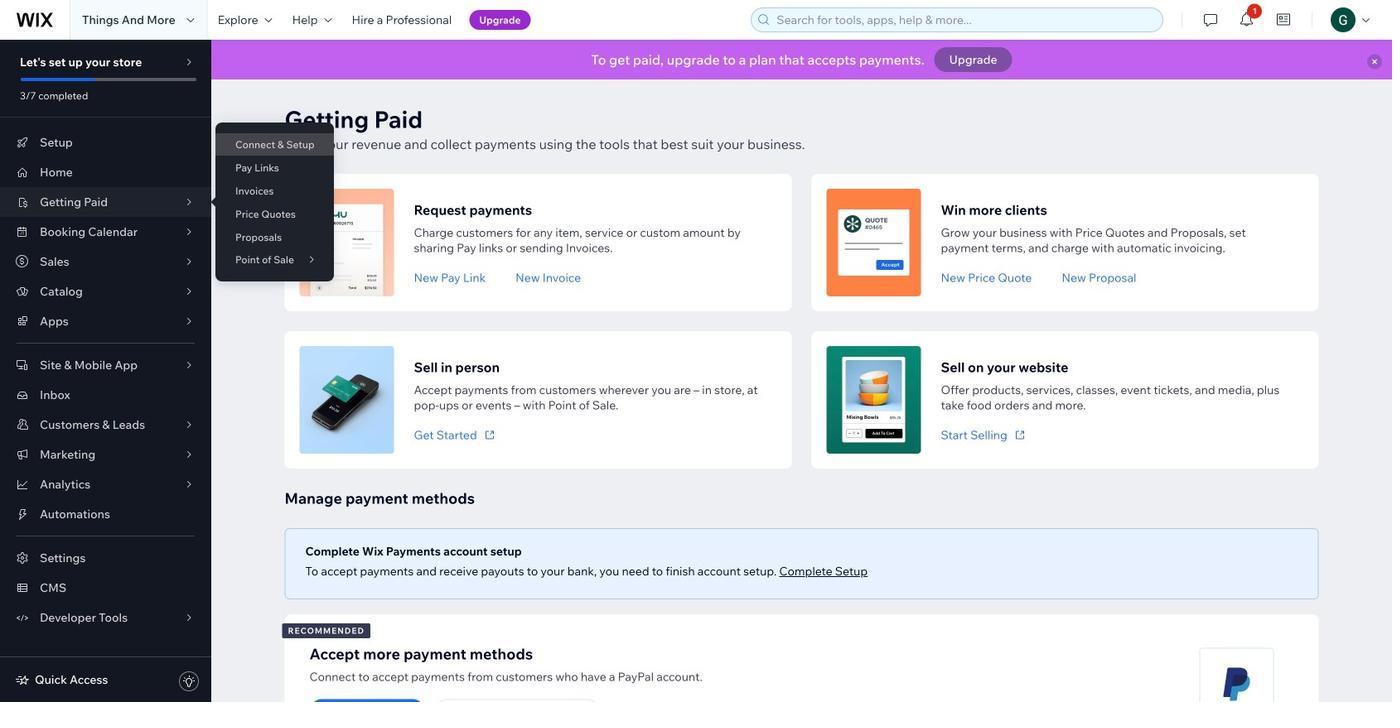 Task type: describe. For each thing, give the bounding box(es) containing it.
Search for tools, apps, help & more... field
[[772, 8, 1158, 32]]



Task type: locate. For each thing, give the bounding box(es) containing it.
alert
[[211, 40, 1393, 80]]

sidebar element
[[0, 40, 211, 703]]



Task type: vqa. For each thing, say whether or not it's contained in the screenshot.
Search for tools, apps, help & more... field
yes



